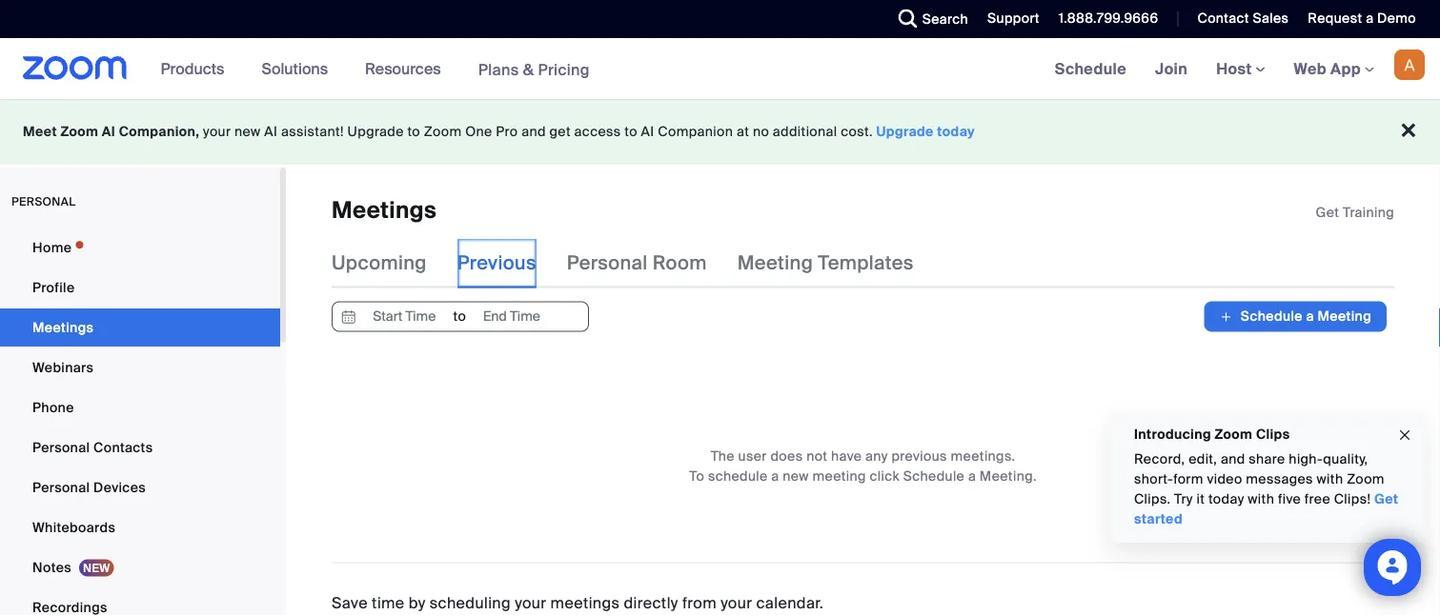 Task type: vqa. For each thing, say whether or not it's contained in the screenshot.
on
no



Task type: describe. For each thing, give the bounding box(es) containing it.
close image
[[1397, 425, 1413, 447]]

app
[[1331, 59, 1361, 79]]

1.888.799.9666 button up join
[[1045, 0, 1163, 38]]

meeting inside button
[[1318, 308, 1372, 325]]

support
[[988, 10, 1040, 27]]

profile link
[[0, 269, 280, 307]]

scheduling
[[430, 594, 511, 614]]

upcoming
[[332, 251, 427, 275]]

get started link
[[1134, 491, 1399, 529]]

share
[[1249, 451, 1286, 469]]

zoom left clips
[[1215, 426, 1253, 443]]

1.888.799.9666 button up 'schedule' 'link'
[[1059, 10, 1159, 27]]

personal for personal room
[[567, 251, 648, 275]]

edit,
[[1189, 451, 1218, 469]]

1 horizontal spatial with
[[1317, 471, 1344, 489]]

zoom logo image
[[23, 56, 127, 80]]

contact
[[1198, 10, 1250, 27]]

and inside meet zoom ai companion, footer
[[522, 123, 546, 141]]

user
[[738, 447, 767, 465]]

schedule for schedule
[[1055, 59, 1127, 79]]

1 vertical spatial with
[[1248, 491, 1275, 509]]

sales
[[1253, 10, 1289, 27]]

resources button
[[365, 38, 450, 99]]

to button
[[332, 302, 589, 332]]

product information navigation
[[146, 38, 604, 101]]

companion
[[658, 123, 733, 141]]

request
[[1308, 10, 1363, 27]]

1 horizontal spatial meetings
[[332, 196, 437, 225]]

whiteboards link
[[0, 509, 280, 547]]

pro
[[496, 123, 518, 141]]

the
[[711, 447, 735, 465]]

by
[[409, 594, 426, 614]]

new inside the user does not have any previous meetings. to schedule a new meeting click schedule a meeting.
[[783, 467, 809, 485]]

record,
[[1134, 451, 1185, 469]]

any
[[866, 447, 888, 465]]

schedule a meeting button
[[1204, 302, 1387, 332]]

introducing zoom clips
[[1134, 426, 1290, 443]]

a down the 'meetings.'
[[968, 467, 976, 485]]

notes link
[[0, 549, 280, 587]]

upgrade today link
[[877, 123, 975, 141]]

meetings inside personal menu menu
[[32, 319, 94, 337]]

schedule
[[708, 467, 768, 485]]

your for scheduling
[[515, 594, 547, 614]]

new inside meet zoom ai companion, footer
[[235, 123, 261, 141]]

contacts
[[93, 439, 153, 457]]

pricing
[[538, 59, 590, 79]]

solutions
[[262, 59, 328, 79]]

home
[[32, 239, 72, 256]]

meetings link
[[0, 309, 280, 347]]

1 upgrade from the left
[[347, 123, 404, 141]]

click
[[870, 467, 900, 485]]

personal room
[[567, 251, 707, 275]]

and inside record, edit, and share high-quality, short-form video messages with zoom clips. try it today with five free clips!
[[1221, 451, 1246, 469]]

personal devices link
[[0, 469, 280, 507]]

previous
[[457, 251, 537, 275]]

1.888.799.9666
[[1059, 10, 1159, 27]]

contact sales
[[1198, 10, 1289, 27]]

tabs of meeting tab list
[[332, 239, 944, 288]]

it
[[1197, 491, 1205, 509]]

does
[[771, 447, 803, 465]]

web app
[[1294, 59, 1361, 79]]

additional
[[773, 123, 837, 141]]

clips.
[[1134, 491, 1171, 509]]

the user does not have any previous meetings. to schedule a new meeting click schedule a meeting.
[[689, 447, 1037, 485]]

add image
[[1220, 307, 1233, 326]]

personal devices
[[32, 479, 146, 497]]

time
[[372, 594, 405, 614]]

started
[[1134, 511, 1183, 529]]

plans & pricing
[[478, 59, 590, 79]]

have
[[831, 447, 862, 465]]

2 upgrade from the left
[[877, 123, 934, 141]]

schedule a meeting
[[1241, 308, 1372, 325]]

web
[[1294, 59, 1327, 79]]

search
[[923, 10, 969, 28]]

save time by scheduling your meetings directly from your calendar.
[[332, 594, 824, 614]]

meet zoom ai companion, footer
[[0, 99, 1440, 165]]

meetings navigation
[[1041, 38, 1440, 101]]

banner containing products
[[0, 38, 1440, 101]]

record, edit, and share high-quality, short-form video messages with zoom clips. try it today with five free clips!
[[1134, 451, 1385, 509]]

high-
[[1289, 451, 1323, 469]]

&
[[523, 59, 534, 79]]

quality,
[[1323, 451, 1368, 469]]

get
[[550, 123, 571, 141]]

host button
[[1217, 59, 1266, 79]]

messages
[[1246, 471, 1313, 489]]

save
[[332, 594, 368, 614]]

companion,
[[119, 123, 200, 141]]

clips!
[[1334, 491, 1371, 509]]

previous
[[892, 447, 947, 465]]

free
[[1305, 491, 1331, 509]]



Task type: locate. For each thing, give the bounding box(es) containing it.
meetings up upcoming
[[332, 196, 437, 225]]

meetings.
[[951, 447, 1016, 465]]

0 vertical spatial and
[[522, 123, 546, 141]]

directly
[[624, 594, 678, 614]]

personal for personal contacts
[[32, 439, 90, 457]]

a down does
[[771, 467, 779, 485]]

new
[[235, 123, 261, 141], [783, 467, 809, 485]]

zoom inside record, edit, and share high-quality, short-form video messages with zoom clips. try it today with five free clips!
[[1347, 471, 1385, 489]]

0 vertical spatial schedule
[[1055, 59, 1127, 79]]

with
[[1317, 471, 1344, 489], [1248, 491, 1275, 509]]

to right access
[[625, 123, 638, 141]]

phone
[[32, 399, 74, 417]]

resources
[[365, 59, 441, 79]]

0 horizontal spatial and
[[522, 123, 546, 141]]

get right clips!
[[1375, 491, 1399, 509]]

0 horizontal spatial upgrade
[[347, 123, 404, 141]]

from
[[682, 594, 717, 614]]

devices
[[93, 479, 146, 497]]

and
[[522, 123, 546, 141], [1221, 451, 1246, 469]]

1 horizontal spatial and
[[1221, 451, 1246, 469]]

personal
[[567, 251, 648, 275], [32, 439, 90, 457], [32, 479, 90, 497]]

schedule down 1.888.799.9666
[[1055, 59, 1127, 79]]

demo
[[1378, 10, 1417, 27]]

meeting.
[[980, 467, 1037, 485]]

1 horizontal spatial get
[[1375, 491, 1399, 509]]

1 vertical spatial schedule
[[1241, 308, 1303, 325]]

join
[[1155, 59, 1188, 79]]

get training
[[1316, 204, 1395, 221]]

and up video
[[1221, 451, 1246, 469]]

to
[[689, 467, 705, 485]]

1 ai from the left
[[102, 123, 115, 141]]

personal inside tabs of meeting tab list
[[567, 251, 648, 275]]

1 horizontal spatial new
[[783, 467, 809, 485]]

zoom right meet
[[60, 123, 98, 141]]

at
[[737, 123, 749, 141]]

to left date range picker end field
[[453, 308, 466, 325]]

to inside dropdown button
[[453, 308, 466, 325]]

0 horizontal spatial meetings
[[32, 319, 94, 337]]

zoom left one
[[424, 123, 462, 141]]

3 ai from the left
[[641, 123, 654, 141]]

0 vertical spatial new
[[235, 123, 261, 141]]

1 vertical spatial get
[[1375, 491, 1399, 509]]

Date Range Picker Start field
[[360, 303, 449, 331]]

schedule inside 'schedule' 'link'
[[1055, 59, 1127, 79]]

join link
[[1141, 38, 1202, 99]]

0 horizontal spatial new
[[235, 123, 261, 141]]

your for companion,
[[203, 123, 231, 141]]

five
[[1278, 491, 1301, 509]]

introducing
[[1134, 426, 1212, 443]]

1 horizontal spatial ai
[[264, 123, 278, 141]]

1 vertical spatial and
[[1221, 451, 1246, 469]]

meetings up webinars on the bottom
[[32, 319, 94, 337]]

zoom
[[60, 123, 98, 141], [424, 123, 462, 141], [1215, 426, 1253, 443], [1347, 471, 1385, 489]]

get
[[1316, 204, 1340, 221], [1375, 491, 1399, 509]]

profile
[[32, 279, 75, 296]]

ai left the assistant!
[[264, 123, 278, 141]]

1 vertical spatial new
[[783, 467, 809, 485]]

your right companion,
[[203, 123, 231, 141]]

your inside meet zoom ai companion, footer
[[203, 123, 231, 141]]

ai left companion,
[[102, 123, 115, 141]]

no
[[753, 123, 769, 141]]

Date Range Picker End field
[[468, 303, 556, 331]]

2 horizontal spatial to
[[625, 123, 638, 141]]

short-
[[1134, 471, 1174, 489]]

phone link
[[0, 389, 280, 427]]

and left get
[[522, 123, 546, 141]]

webinars
[[32, 359, 94, 377]]

upgrade right cost.
[[877, 123, 934, 141]]

2 horizontal spatial ai
[[641, 123, 654, 141]]

form
[[1174, 471, 1204, 489]]

one
[[465, 123, 492, 141]]

meet
[[23, 123, 57, 141]]

new down does
[[783, 467, 809, 485]]

home link
[[0, 229, 280, 267]]

your left the meetings
[[515, 594, 547, 614]]

notes
[[32, 559, 71, 577]]

0 horizontal spatial to
[[407, 123, 420, 141]]

with down messages
[[1248, 491, 1275, 509]]

2 ai from the left
[[264, 123, 278, 141]]

room
[[653, 251, 707, 275]]

2 vertical spatial personal
[[32, 479, 90, 497]]

zoom up clips!
[[1347, 471, 1385, 489]]

0 horizontal spatial today
[[937, 123, 975, 141]]

1.888.799.9666 button
[[1045, 0, 1163, 38], [1059, 10, 1159, 27]]

to
[[407, 123, 420, 141], [625, 123, 638, 141], [453, 308, 466, 325]]

schedule inside schedule a meeting button
[[1241, 308, 1303, 325]]

0 vertical spatial meeting
[[737, 251, 813, 275]]

1 horizontal spatial your
[[515, 594, 547, 614]]

new left the assistant!
[[235, 123, 261, 141]]

a
[[1366, 10, 1374, 27], [1306, 308, 1314, 325], [771, 467, 779, 485], [968, 467, 976, 485]]

your
[[203, 123, 231, 141], [515, 594, 547, 614], [721, 594, 752, 614]]

0 horizontal spatial schedule
[[903, 467, 965, 485]]

1 vertical spatial meeting
[[1318, 308, 1372, 325]]

a left "demo"
[[1366, 10, 1374, 27]]

today inside meet zoom ai companion, footer
[[937, 123, 975, 141]]

get training link
[[1316, 204, 1395, 221]]

assistant!
[[281, 123, 344, 141]]

1 horizontal spatial meeting
[[1318, 308, 1372, 325]]

1 vertical spatial today
[[1209, 491, 1245, 509]]

1 horizontal spatial to
[[453, 308, 466, 325]]

search button
[[884, 0, 973, 38]]

1 vertical spatial personal
[[32, 439, 90, 457]]

1 horizontal spatial today
[[1209, 491, 1245, 509]]

upgrade down product information navigation
[[347, 123, 404, 141]]

not
[[807, 447, 828, 465]]

get inside get started
[[1375, 491, 1399, 509]]

try
[[1175, 491, 1193, 509]]

meet zoom ai companion, your new ai assistant! upgrade to zoom one pro and get access to ai companion at no additional cost. upgrade today
[[23, 123, 975, 141]]

plans
[[478, 59, 519, 79]]

personal up whiteboards
[[32, 479, 90, 497]]

upgrade
[[347, 123, 404, 141], [877, 123, 934, 141]]

meetings
[[551, 594, 620, 614]]

2 horizontal spatial your
[[721, 594, 752, 614]]

clips
[[1256, 426, 1290, 443]]

a inside button
[[1306, 308, 1314, 325]]

1 horizontal spatial upgrade
[[877, 123, 934, 141]]

date image
[[337, 303, 360, 331]]

get for get started
[[1375, 491, 1399, 509]]

1 vertical spatial meetings
[[32, 319, 94, 337]]

0 vertical spatial personal
[[567, 251, 648, 275]]

schedule down previous
[[903, 467, 965, 485]]

schedule right add icon
[[1241, 308, 1303, 325]]

a right add icon
[[1306, 308, 1314, 325]]

get started
[[1134, 491, 1399, 529]]

to down resources dropdown button
[[407, 123, 420, 141]]

2 horizontal spatial schedule
[[1241, 308, 1303, 325]]

0 horizontal spatial with
[[1248, 491, 1275, 509]]

personal contacts
[[32, 439, 153, 457]]

contact sales link
[[1183, 0, 1294, 38], [1198, 10, 1289, 27]]

0 horizontal spatial your
[[203, 123, 231, 141]]

get for get training
[[1316, 204, 1340, 221]]

with up free
[[1317, 471, 1344, 489]]

0 vertical spatial get
[[1316, 204, 1340, 221]]

meeting inside tab list
[[737, 251, 813, 275]]

cost.
[[841, 123, 873, 141]]

personal for personal devices
[[32, 479, 90, 497]]

0 horizontal spatial get
[[1316, 204, 1340, 221]]

personal down phone on the bottom left
[[32, 439, 90, 457]]

ai left companion at the top of page
[[641, 123, 654, 141]]

get left training
[[1316, 204, 1340, 221]]

0 horizontal spatial ai
[[102, 123, 115, 141]]

whiteboards
[[32, 519, 115, 537]]

schedule inside the user does not have any previous meetings. to schedule a new meeting click schedule a meeting.
[[903, 467, 965, 485]]

solutions button
[[262, 38, 337, 99]]

2 vertical spatial schedule
[[903, 467, 965, 485]]

1 horizontal spatial schedule
[[1055, 59, 1127, 79]]

meeting templates
[[737, 251, 914, 275]]

profile picture image
[[1395, 50, 1425, 80]]

training
[[1343, 204, 1395, 221]]

your right from
[[721, 594, 752, 614]]

banner
[[0, 38, 1440, 101]]

web app button
[[1294, 59, 1375, 79]]

schedule link
[[1041, 38, 1141, 99]]

0 vertical spatial with
[[1317, 471, 1344, 489]]

request a demo
[[1308, 10, 1417, 27]]

0 vertical spatial today
[[937, 123, 975, 141]]

schedule for schedule a meeting
[[1241, 308, 1303, 325]]

personal menu menu
[[0, 229, 280, 616]]

personal
[[11, 194, 76, 209]]

webinars link
[[0, 349, 280, 387]]

0 horizontal spatial meeting
[[737, 251, 813, 275]]

personal left room on the top left
[[567, 251, 648, 275]]

0 vertical spatial meetings
[[332, 196, 437, 225]]

today inside record, edit, and share high-quality, short-form video messages with zoom clips. try it today with five free clips!
[[1209, 491, 1245, 509]]



